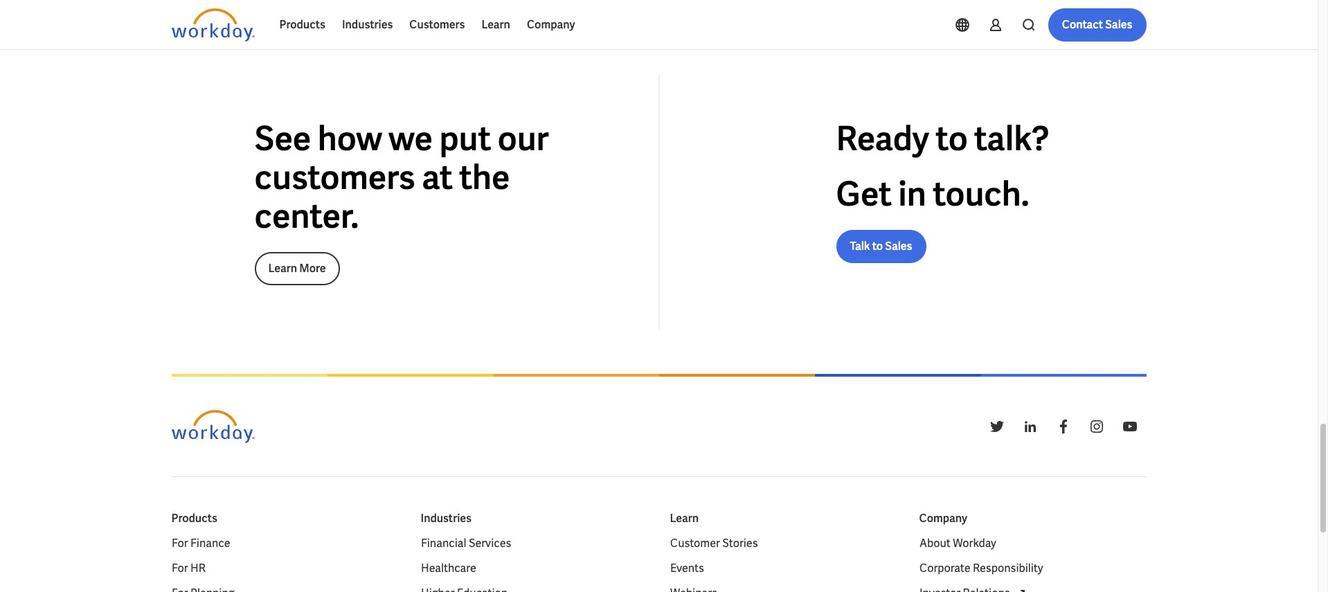 Task type: locate. For each thing, give the bounding box(es) containing it.
list for products
[[171, 536, 399, 592]]

list item for for finance
[[171, 585, 399, 592]]

to for ready
[[936, 117, 968, 160]]

1 list item from the left
[[171, 585, 399, 592]]

events
[[670, 561, 704, 576]]

2 for from the top
[[171, 561, 188, 576]]

1 list from the left
[[171, 536, 399, 592]]

ready
[[836, 117, 930, 160]]

to up 'get in touch.'
[[936, 117, 968, 160]]

go to the homepage image
[[171, 8, 255, 42], [171, 410, 255, 443]]

1 vertical spatial learn
[[268, 261, 297, 276]]

1 vertical spatial for
[[171, 561, 188, 576]]

industries button
[[334, 8, 401, 42]]

list for company
[[920, 536, 1147, 592]]

1 horizontal spatial learn
[[482, 17, 511, 32]]

list containing customer stories
[[670, 536, 897, 592]]

about
[[920, 536, 951, 551]]

financial services
[[421, 536, 511, 551]]

sales right contact at top
[[1106, 17, 1133, 32]]

talk to sales
[[850, 239, 913, 254]]

1 vertical spatial to
[[873, 239, 883, 254]]

0 horizontal spatial industries
[[342, 17, 393, 32]]

learn
[[482, 17, 511, 32], [268, 261, 297, 276], [670, 511, 699, 526]]

finance
[[190, 536, 230, 551]]

healthcare
[[421, 561, 476, 576]]

list item for financial services
[[421, 585, 648, 592]]

1 horizontal spatial sales
[[1106, 17, 1133, 32]]

contact sales
[[1062, 17, 1133, 32]]

2 go to the homepage image from the top
[[171, 410, 255, 443]]

to
[[936, 117, 968, 160], [873, 239, 883, 254]]

1 go to the homepage image from the top
[[171, 8, 255, 42]]

industries right 'products' dropdown button
[[342, 17, 393, 32]]

learn up customer
[[670, 511, 699, 526]]

learn left more at the top left of page
[[268, 261, 297, 276]]

1 horizontal spatial list item
[[421, 585, 648, 592]]

learn inside dropdown button
[[482, 17, 511, 32]]

0 horizontal spatial learn
[[268, 261, 297, 276]]

1 vertical spatial products
[[171, 511, 217, 526]]

company up the about
[[920, 511, 968, 526]]

2 horizontal spatial learn
[[670, 511, 699, 526]]

4 list from the left
[[920, 536, 1147, 592]]

contact
[[1062, 17, 1104, 32]]

see
[[255, 117, 311, 160]]

1 for from the top
[[171, 536, 188, 551]]

list
[[171, 536, 399, 592], [421, 536, 648, 592], [670, 536, 897, 592], [920, 536, 1147, 592]]

0 vertical spatial learn
[[482, 17, 511, 32]]

sales
[[1106, 17, 1133, 32], [886, 239, 913, 254]]

2 horizontal spatial list item
[[670, 585, 897, 592]]

1 horizontal spatial products
[[280, 17, 326, 32]]

2 list item from the left
[[421, 585, 648, 592]]

talk to sales link
[[836, 230, 927, 263]]

0 vertical spatial company
[[527, 17, 575, 32]]

0 horizontal spatial company
[[527, 17, 575, 32]]

corporate responsibility link
[[920, 561, 1043, 577]]

about workday link
[[920, 536, 996, 552]]

to right talk
[[873, 239, 883, 254]]

learn left company dropdown button
[[482, 17, 511, 32]]

for hr link
[[171, 561, 205, 577]]

1 vertical spatial go to the homepage image
[[171, 410, 255, 443]]

0 horizontal spatial list item
[[171, 585, 399, 592]]

2 vertical spatial learn
[[670, 511, 699, 526]]

3 list item from the left
[[670, 585, 897, 592]]

list for industries
[[421, 536, 648, 592]]

products
[[280, 17, 326, 32], [171, 511, 217, 526]]

for up for hr
[[171, 536, 188, 551]]

list for learn
[[670, 536, 897, 592]]

customers button
[[401, 8, 473, 42]]

learn for learn more
[[268, 261, 297, 276]]

go to twitter image
[[989, 418, 1006, 435]]

events link
[[670, 561, 704, 577]]

3 list from the left
[[670, 536, 897, 592]]

learn more link
[[255, 252, 340, 285]]

list containing financial services
[[421, 536, 648, 592]]

products up 'for finance'
[[171, 511, 217, 526]]

sales right talk
[[886, 239, 913, 254]]

company
[[527, 17, 575, 32], [920, 511, 968, 526]]

ready to talk?
[[836, 117, 1050, 160]]

1 horizontal spatial to
[[936, 117, 968, 160]]

at
[[422, 156, 453, 199]]

for
[[171, 536, 188, 551], [171, 561, 188, 576]]

0 vertical spatial industries
[[342, 17, 393, 32]]

talk
[[850, 239, 870, 254]]

for left the hr
[[171, 561, 188, 576]]

get in touch.
[[836, 173, 1030, 216]]

0 vertical spatial to
[[936, 117, 968, 160]]

industries up financial
[[421, 511, 472, 526]]

0 horizontal spatial to
[[873, 239, 883, 254]]

company button
[[519, 8, 584, 42]]

stories
[[722, 536, 758, 551]]

list item
[[171, 585, 399, 592], [421, 585, 648, 592], [670, 585, 897, 592]]

we
[[389, 117, 433, 160]]

1 vertical spatial sales
[[886, 239, 913, 254]]

1 vertical spatial company
[[920, 511, 968, 526]]

products button
[[271, 8, 334, 42]]

0 vertical spatial products
[[280, 17, 326, 32]]

hr
[[190, 561, 205, 576]]

corporate responsibility
[[920, 561, 1043, 576]]

industries inside dropdown button
[[342, 17, 393, 32]]

0 vertical spatial sales
[[1106, 17, 1133, 32]]

2 list from the left
[[421, 536, 648, 592]]

products left industries dropdown button
[[280, 17, 326, 32]]

products inside dropdown button
[[280, 17, 326, 32]]

company right learn dropdown button
[[527, 17, 575, 32]]

industries
[[342, 17, 393, 32], [421, 511, 472, 526]]

1 horizontal spatial company
[[920, 511, 968, 526]]

for finance
[[171, 536, 230, 551]]

financial services link
[[421, 536, 511, 552]]

list containing about workday
[[920, 536, 1147, 592]]

list containing for finance
[[171, 536, 399, 592]]

0 vertical spatial go to the homepage image
[[171, 8, 255, 42]]

1 vertical spatial industries
[[421, 511, 472, 526]]

0 vertical spatial for
[[171, 536, 188, 551]]



Task type: vqa. For each thing, say whether or not it's contained in the screenshot.
top of
no



Task type: describe. For each thing, give the bounding box(es) containing it.
learn more
[[268, 261, 326, 276]]

1 horizontal spatial industries
[[421, 511, 472, 526]]

list item for customer stories
[[670, 585, 897, 592]]

customer stories
[[670, 536, 758, 551]]

about workday
[[920, 536, 996, 551]]

touch.
[[933, 173, 1030, 216]]

talk?
[[975, 117, 1050, 160]]

learn button
[[473, 8, 519, 42]]

get
[[836, 173, 892, 216]]

financial
[[421, 536, 466, 551]]

see how we put our customers at the center.
[[255, 117, 549, 238]]

company inside dropdown button
[[527, 17, 575, 32]]

go to facebook image
[[1055, 418, 1072, 435]]

responsibility
[[973, 561, 1043, 576]]

0 horizontal spatial products
[[171, 511, 217, 526]]

for hr
[[171, 561, 205, 576]]

customer stories link
[[670, 536, 758, 552]]

contact sales link
[[1049, 8, 1147, 42]]

workday
[[953, 536, 996, 551]]

customers
[[255, 156, 415, 199]]

how
[[318, 117, 382, 160]]

in
[[899, 173, 927, 216]]

center.
[[255, 195, 359, 238]]

go to youtube image
[[1122, 418, 1139, 435]]

go to linkedin image
[[1022, 418, 1039, 435]]

go to instagram image
[[1089, 418, 1105, 435]]

the
[[459, 156, 510, 199]]

corporate
[[920, 561, 971, 576]]

for for for finance
[[171, 536, 188, 551]]

more
[[299, 261, 326, 276]]

for for for hr
[[171, 561, 188, 576]]

healthcare link
[[421, 561, 476, 577]]

for finance link
[[171, 536, 230, 552]]

opens in a new tab image
[[1013, 585, 1029, 592]]

customers
[[410, 17, 465, 32]]

to for talk
[[873, 239, 883, 254]]

services
[[469, 536, 511, 551]]

customer
[[670, 536, 720, 551]]

learn for learn dropdown button
[[482, 17, 511, 32]]

put
[[440, 117, 491, 160]]

our
[[498, 117, 549, 160]]

0 horizontal spatial sales
[[886, 239, 913, 254]]



